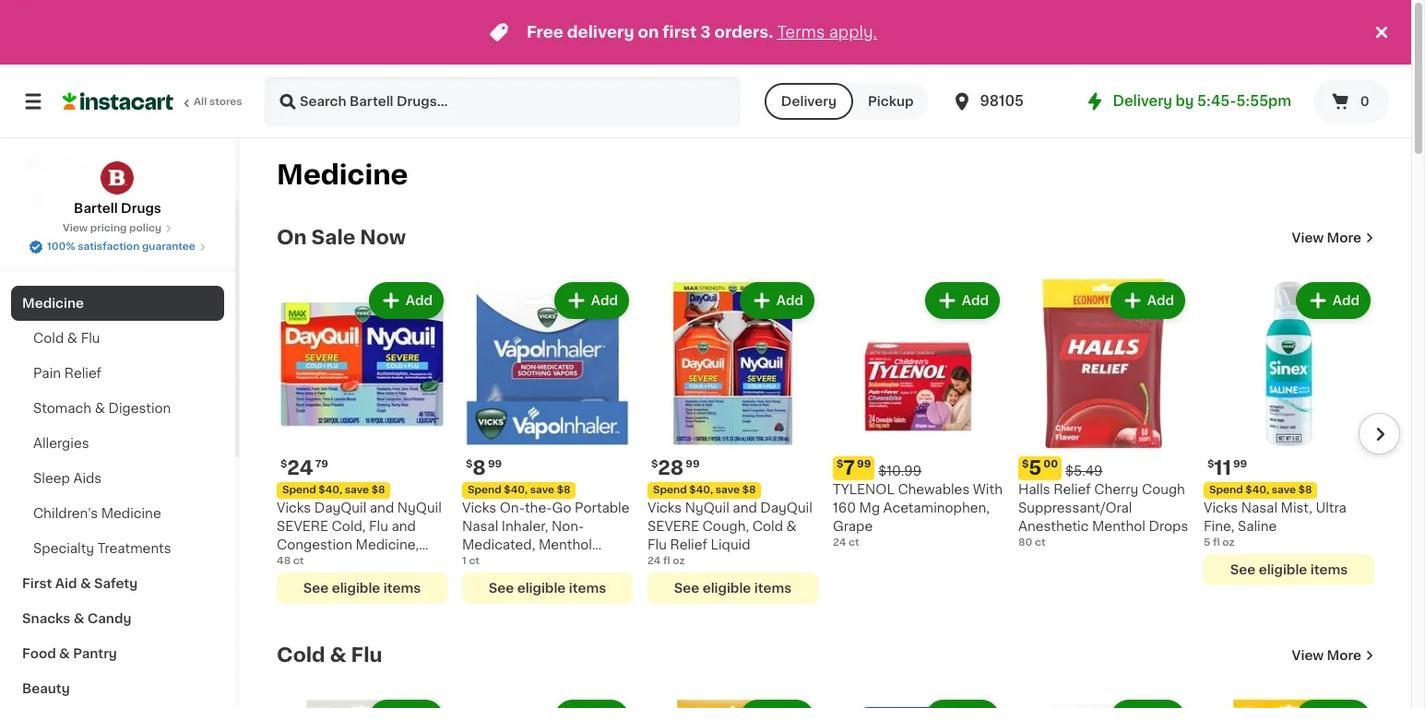 Task type: describe. For each thing, give the bounding box(es) containing it.
non-
[[552, 520, 584, 533]]

cold,
[[332, 520, 366, 533]]

see eligible items button for 28
[[648, 573, 818, 604]]

spend $40, save $8 for 24
[[282, 485, 385, 495]]

vicks for vicks nyquil and dayquil severe cough, cold & flu relief liquid 24 fl oz
[[648, 502, 682, 515]]

specialty
[[33, 542, 94, 555]]

fl inside vicks nyquil and dayquil severe cough, cold & flu relief liquid 24 fl oz
[[663, 556, 670, 566]]

candy
[[87, 612, 131, 625]]

vicks on-the-go portable nasal inhaler, non- medicated, menthol scent
[[462, 502, 630, 570]]

$ for 7
[[837, 459, 843, 469]]

save for 28
[[716, 485, 740, 495]]

bartell drugs link
[[74, 160, 161, 218]]

shop link
[[11, 146, 224, 183]]

3
[[700, 25, 711, 40]]

fl inside vicks nasal mist, ultra fine, saline 5 fl oz
[[1213, 538, 1220, 548]]

bartell drugs
[[74, 202, 161, 215]]

$ for 5
[[1022, 459, 1029, 469]]

mist,
[[1281, 502, 1313, 515]]

policy
[[129, 223, 162, 233]]

on-
[[500, 502, 525, 515]]

5:45-
[[1197, 94, 1237, 108]]

buy it again
[[52, 195, 130, 208]]

$40, for 24
[[319, 485, 342, 495]]

items for 11
[[1310, 564, 1348, 576]]

pickup button
[[853, 83, 928, 120]]

0 vertical spatial cold
[[33, 332, 64, 345]]

cough
[[1142, 483, 1185, 496]]

0 horizontal spatial cold & flu link
[[11, 321, 224, 356]]

ct inside halls relief cherry cough suppressant/oral anesthetic menthol drops 80 ct
[[1035, 538, 1046, 548]]

5 add from the left
[[1147, 294, 1174, 307]]

acetaminophen,
[[883, 502, 990, 515]]

99 for 8
[[488, 459, 502, 469]]

drops
[[1149, 520, 1188, 533]]

delivery for delivery
[[781, 95, 837, 108]]

beauty
[[22, 683, 70, 695]]

$ for 24
[[280, 459, 287, 469]]

product group containing 8
[[462, 279, 633, 604]]

$40, for 11
[[1246, 485, 1269, 495]]

stomach
[[33, 402, 91, 415]]

view for cold & flu
[[1292, 649, 1324, 662]]

menthol inside vicks on-the-go portable nasal inhaler, non- medicated, menthol scent
[[539, 539, 592, 552]]

99 for 11
[[1233, 459, 1247, 469]]

cherry
[[1094, 483, 1139, 496]]

00
[[1044, 459, 1058, 469]]

see eligible items for 8
[[489, 582, 606, 595]]

it
[[81, 195, 90, 208]]

add button for 28
[[741, 284, 813, 317]]

0 vertical spatial medicine
[[277, 161, 408, 188]]

relief for pain
[[64, 367, 102, 380]]

treatments
[[97, 542, 171, 555]]

digestion
[[108, 402, 171, 415]]

see for 28
[[674, 582, 699, 595]]

eligible for 8
[[517, 582, 566, 595]]

anesthetic
[[1018, 520, 1089, 533]]

instacart logo image
[[63, 90, 173, 113]]

5 inside vicks nasal mist, ultra fine, saline 5 fl oz
[[1204, 538, 1210, 548]]

first aid & safety link
[[11, 566, 224, 601]]

vicks for vicks on-the-go portable nasal inhaler, non- medicated, menthol scent
[[462, 502, 496, 515]]

5 inside "$5.00 original price: $5.49" element
[[1029, 458, 1042, 478]]

stomach & digestion link
[[11, 391, 224, 426]]

with
[[973, 483, 1003, 496]]

beauty link
[[11, 672, 224, 707]]

product group containing 7
[[833, 279, 1004, 551]]

first
[[22, 577, 52, 590]]

eligible for 24
[[332, 582, 380, 595]]

$ for 28
[[651, 459, 658, 469]]

item carousel region
[[251, 271, 1400, 615]]

items for 8
[[569, 582, 606, 595]]

28
[[658, 458, 684, 478]]

delivery button
[[765, 83, 853, 120]]

shop
[[52, 158, 86, 171]]

spend $40, save $8 for 28
[[653, 485, 756, 495]]

on sale now link
[[277, 227, 406, 249]]

flu inside vicks dayquil and nyquil severe cold, flu and congestion medicine, liquicaps
[[369, 520, 388, 533]]

160
[[833, 502, 856, 515]]

satisfaction
[[78, 242, 140, 252]]

$40, for 8
[[504, 485, 528, 495]]

dayquil inside vicks dayquil and nyquil severe cold, flu and congestion medicine, liquicaps
[[314, 502, 366, 515]]

see eligible items for 28
[[674, 582, 792, 595]]

0 vertical spatial cold & flu
[[33, 332, 100, 345]]

items for 28
[[754, 582, 792, 595]]

snacks & candy
[[22, 612, 131, 625]]

24 for nyquil
[[648, 556, 661, 566]]

1 horizontal spatial cold
[[277, 646, 325, 665]]

$40, for 28
[[689, 485, 713, 495]]

scent
[[462, 557, 500, 570]]

100%
[[47, 242, 75, 252]]

the-
[[525, 502, 552, 515]]

spend for 24
[[282, 485, 316, 495]]

48
[[277, 556, 291, 566]]

100% satisfaction guarantee button
[[29, 236, 207, 255]]

see eligible items for 24
[[303, 582, 421, 595]]

1
[[462, 556, 466, 566]]

terms apply. link
[[777, 25, 877, 40]]

aids
[[73, 472, 102, 485]]

ct right 1
[[469, 556, 480, 566]]

on
[[277, 228, 307, 247]]

98105 button
[[951, 76, 1061, 127]]

more for on sale now
[[1327, 232, 1361, 244]]

$8 for 24
[[371, 485, 385, 495]]

view pricing policy
[[63, 223, 162, 233]]

inhaler,
[[502, 520, 548, 533]]

eligible for 28
[[703, 582, 751, 595]]

0 vertical spatial 24
[[287, 458, 313, 478]]

vicks for vicks nasal mist, ultra fine, saline 5 fl oz
[[1204, 502, 1238, 515]]

80
[[1018, 538, 1032, 548]]

by
[[1176, 94, 1194, 108]]

orders.
[[714, 25, 773, 40]]

& inside vicks nyquil and dayquil severe cough, cold & flu relief liquid 24 fl oz
[[786, 520, 797, 533]]

pain relief link
[[11, 356, 224, 391]]

suppressant/oral
[[1018, 502, 1132, 515]]

$ for 8
[[466, 459, 473, 469]]

drugs
[[121, 202, 161, 215]]

4 add button from the left
[[927, 284, 998, 317]]

Search field
[[266, 77, 739, 125]]

bartell
[[74, 202, 118, 215]]

free
[[527, 25, 563, 40]]

all stores link
[[63, 76, 244, 127]]

98105
[[980, 94, 1024, 108]]

product group containing 5
[[1018, 279, 1189, 551]]

mg
[[859, 502, 880, 515]]

and for flu
[[370, 502, 394, 515]]

halls relief cherry cough suppressant/oral anesthetic menthol drops 80 ct
[[1018, 483, 1188, 548]]

spend for 11
[[1209, 485, 1243, 495]]

dayquil inside vicks nyquil and dayquil severe cough, cold & flu relief liquid 24 fl oz
[[760, 502, 812, 515]]

0 horizontal spatial medicine
[[22, 297, 84, 310]]

safety
[[94, 577, 138, 590]]

guarantee
[[142, 242, 195, 252]]

see for 8
[[489, 582, 514, 595]]

1 vertical spatial cold & flu
[[277, 646, 382, 665]]

$ for 11
[[1207, 459, 1214, 469]]

product group containing 28
[[648, 279, 818, 604]]

$ 8 99
[[466, 458, 502, 478]]

pain relief
[[33, 367, 102, 380]]

vicks for vicks dayquil and nyquil severe cold, flu and congestion medicine, liquicaps
[[277, 502, 311, 515]]

on sale now
[[277, 228, 406, 247]]

stomach & digestion
[[33, 402, 171, 415]]

5 add button from the left
[[1112, 284, 1183, 317]]

snacks
[[22, 612, 70, 625]]

fine,
[[1204, 520, 1234, 533]]

add button for 24
[[371, 284, 442, 317]]

specialty treatments link
[[11, 531, 224, 566]]

spend for 28
[[653, 485, 687, 495]]

allergies
[[33, 437, 89, 450]]

ultra
[[1316, 502, 1346, 515]]

see eligible items button for 11
[[1204, 554, 1374, 586]]

add for 8
[[591, 294, 618, 307]]

$10.99
[[878, 465, 922, 478]]

delivery by 5:45-5:55pm
[[1113, 94, 1291, 108]]

save for 8
[[530, 485, 554, 495]]

children's medicine link
[[11, 496, 224, 531]]

ct inside $ 7 99 $10.99 tylenol chewables with 160 mg acetaminophen, grape 24 ct
[[849, 538, 859, 548]]

nyquil inside vicks dayquil and nyquil severe cold, flu and congestion medicine, liquicaps
[[397, 502, 442, 515]]



Task type: locate. For each thing, give the bounding box(es) containing it.
0 horizontal spatial nyquil
[[397, 502, 442, 515]]

1 $ from the left
[[280, 459, 287, 469]]

2 $40, from the left
[[504, 485, 528, 495]]

99 for 7
[[857, 459, 871, 469]]

0 horizontal spatial 5
[[1029, 458, 1042, 478]]

1 nyquil from the left
[[397, 502, 442, 515]]

spend down 28
[[653, 485, 687, 495]]

medicated,
[[462, 539, 535, 552]]

eligible for 11
[[1259, 564, 1307, 576]]

delivery left by
[[1113, 94, 1172, 108]]

delivery
[[567, 25, 634, 40]]

5 $ from the left
[[1022, 459, 1029, 469]]

2 spend $40, save $8 from the left
[[468, 485, 570, 495]]

2 severe from the left
[[648, 520, 699, 533]]

see eligible items button down liquid
[[648, 573, 818, 604]]

4 spend $40, save $8 from the left
[[1209, 485, 1312, 495]]

cold up pain
[[33, 332, 64, 345]]

add button for 8
[[556, 284, 627, 317]]

2 vertical spatial relief
[[670, 539, 707, 552]]

all stores
[[194, 97, 242, 107]]

3 $ from the left
[[651, 459, 658, 469]]

0 button
[[1313, 79, 1389, 124]]

see
[[1230, 564, 1256, 576], [303, 582, 329, 595], [489, 582, 514, 595], [674, 582, 699, 595]]

see eligible items button down vicks on-the-go portable nasal inhaler, non- medicated, menthol scent
[[462, 573, 633, 604]]

1 vertical spatial relief
[[1054, 483, 1091, 496]]

1 vertical spatial cold
[[752, 520, 783, 533]]

menthol inside halls relief cherry cough suppressant/oral anesthetic menthol drops 80 ct
[[1092, 520, 1146, 533]]

view more link for now
[[1292, 229, 1374, 247]]

$7.99 original price: $10.99 element
[[833, 457, 1004, 481]]

0 vertical spatial nasal
[[1241, 502, 1278, 515]]

$ inside $ 8 99
[[466, 459, 473, 469]]

0 horizontal spatial dayquil
[[314, 502, 366, 515]]

specialty treatments
[[33, 542, 171, 555]]

cold inside vicks nyquil and dayquil severe cough, cold & flu relief liquid 24 fl oz
[[752, 520, 783, 533]]

5 left 00
[[1029, 458, 1042, 478]]

3 $8 from the left
[[742, 485, 756, 495]]

99 inside $ 28 99
[[686, 459, 700, 469]]

0 horizontal spatial cold & flu
[[33, 332, 100, 345]]

99 right 28
[[686, 459, 700, 469]]

children's medicine
[[33, 507, 161, 520]]

see eligible items button for 24
[[277, 573, 447, 604]]

2 dayquil from the left
[[760, 502, 812, 515]]

spend $40, save $8 up saline
[[1209, 485, 1312, 495]]

spend down $ 8 99
[[468, 485, 501, 495]]

flu inside vicks nyquil and dayquil severe cough, cold & flu relief liquid 24 fl oz
[[648, 539, 667, 552]]

$ 5 00
[[1022, 458, 1058, 478]]

save up cold,
[[345, 485, 369, 495]]

pickup
[[868, 95, 914, 108]]

0 vertical spatial menthol
[[1092, 520, 1146, 533]]

product group containing 24
[[277, 279, 447, 604]]

0 vertical spatial fl
[[1213, 538, 1220, 548]]

vicks inside vicks nyquil and dayquil severe cough, cold & flu relief liquid 24 fl oz
[[648, 502, 682, 515]]

99 right the 8
[[488, 459, 502, 469]]

service type group
[[765, 83, 928, 120]]

grape
[[833, 520, 873, 533]]

save up the cough,
[[716, 485, 740, 495]]

5 down fine,
[[1204, 538, 1210, 548]]

sleep aids link
[[11, 461, 224, 496]]

$ 24 79
[[280, 458, 328, 478]]

1 dayquil from the left
[[314, 502, 366, 515]]

eligible down vicks dayquil and nyquil severe cold, flu and congestion medicine, liquicaps
[[332, 582, 380, 595]]

11
[[1214, 458, 1231, 478]]

$ inside $ 5 00
[[1022, 459, 1029, 469]]

0 horizontal spatial nasal
[[462, 520, 498, 533]]

5:55pm
[[1237, 94, 1291, 108]]

spend down '$ 24 79' on the bottom left of the page
[[282, 485, 316, 495]]

ct right 48
[[293, 556, 304, 566]]

2 more from the top
[[1327, 649, 1361, 662]]

$40, up saline
[[1246, 485, 1269, 495]]

6 $ from the left
[[1207, 459, 1214, 469]]

3 add from the left
[[776, 294, 803, 307]]

1 horizontal spatial cold & flu link
[[277, 645, 382, 667]]

save for 11
[[1272, 485, 1296, 495]]

items down non- at the bottom left of page
[[569, 582, 606, 595]]

see down saline
[[1230, 564, 1256, 576]]

liquicaps
[[277, 557, 342, 570]]

24 for 7
[[833, 538, 846, 548]]

product group containing 11
[[1204, 279, 1374, 586]]

4 add from the left
[[962, 294, 989, 307]]

1 severe from the left
[[277, 520, 328, 533]]

6 add button from the left
[[1298, 284, 1369, 317]]

nyquil up the cough,
[[685, 502, 729, 515]]

1 horizontal spatial delivery
[[1113, 94, 1172, 108]]

1 horizontal spatial menthol
[[1092, 520, 1146, 533]]

0 vertical spatial oz
[[1222, 538, 1235, 548]]

$8 up go at bottom left
[[557, 485, 570, 495]]

$8 for 11
[[1298, 485, 1312, 495]]

relief inside halls relief cherry cough suppressant/oral anesthetic menthol drops 80 ct
[[1054, 483, 1091, 496]]

items down ultra
[[1310, 564, 1348, 576]]

3 add button from the left
[[741, 284, 813, 317]]

vicks inside vicks nasal mist, ultra fine, saline 5 fl oz
[[1204, 502, 1238, 515]]

bartell drugs logo image
[[100, 160, 135, 196]]

severe inside vicks dayquil and nyquil severe cold, flu and congestion medicine, liquicaps
[[277, 520, 328, 533]]

2 horizontal spatial cold
[[752, 520, 783, 533]]

100% satisfaction guarantee
[[47, 242, 195, 252]]

view
[[63, 223, 88, 233], [1292, 232, 1324, 244], [1292, 649, 1324, 662]]

all
[[194, 97, 207, 107]]

relief
[[64, 367, 102, 380], [1054, 483, 1091, 496], [670, 539, 707, 552]]

1 save from the left
[[345, 485, 369, 495]]

1 vertical spatial cold & flu link
[[277, 645, 382, 667]]

sleep
[[33, 472, 70, 485]]

more for cold & flu
[[1327, 649, 1361, 662]]

add for 24
[[406, 294, 433, 307]]

sale
[[311, 228, 355, 247]]

3 save from the left
[[716, 485, 740, 495]]

4 $8 from the left
[[1298, 485, 1312, 495]]

stores
[[209, 97, 242, 107]]

4 $ from the left
[[837, 459, 843, 469]]

delivery by 5:45-5:55pm link
[[1083, 90, 1291, 113]]

1 horizontal spatial nyquil
[[685, 502, 729, 515]]

add for 28
[[776, 294, 803, 307]]

snacks & candy link
[[11, 601, 224, 636]]

food & pantry link
[[11, 636, 224, 672]]

nyquil inside vicks nyquil and dayquil severe cough, cold & flu relief liquid 24 fl oz
[[685, 502, 729, 515]]

severe left the cough,
[[648, 520, 699, 533]]

2 spend from the left
[[468, 485, 501, 495]]

$40, down $ 28 99
[[689, 485, 713, 495]]

see for 24
[[303, 582, 329, 595]]

24 inside vicks nyquil and dayquil severe cough, cold & flu relief liquid 24 fl oz
[[648, 556, 661, 566]]

nasal up medicated,
[[462, 520, 498, 533]]

7
[[843, 458, 855, 478]]

see eligible items button down medicine, in the bottom of the page
[[277, 573, 447, 604]]

view more for on sale now
[[1292, 232, 1361, 244]]

$8 for 8
[[557, 485, 570, 495]]

2 save from the left
[[530, 485, 554, 495]]

cold right the cough,
[[752, 520, 783, 533]]

1 horizontal spatial dayquil
[[760, 502, 812, 515]]

cold down liquicaps
[[277, 646, 325, 665]]

1 vertical spatial fl
[[663, 556, 670, 566]]

&
[[67, 332, 78, 345], [95, 402, 105, 415], [786, 520, 797, 533], [80, 577, 91, 590], [74, 612, 84, 625], [330, 646, 346, 665], [59, 648, 70, 660]]

medicine,
[[356, 539, 419, 552]]

$8 up vicks dayquil and nyquil severe cold, flu and congestion medicine, liquicaps
[[371, 485, 385, 495]]

see eligible items down liquid
[[674, 582, 792, 595]]

pricing
[[90, 223, 127, 233]]

$40, up on-
[[504, 485, 528, 495]]

medicine down 100%
[[22, 297, 84, 310]]

vicks nasal mist, ultra fine, saline 5 fl oz
[[1204, 502, 1346, 548]]

and inside vicks nyquil and dayquil severe cough, cold & flu relief liquid 24 fl oz
[[733, 502, 757, 515]]

2 view more from the top
[[1292, 649, 1361, 662]]

children's
[[33, 507, 98, 520]]

2 horizontal spatial medicine
[[277, 161, 408, 188]]

1 add from the left
[[406, 294, 433, 307]]

4 save from the left
[[1272, 485, 1296, 495]]

99 inside $ 7 99 $10.99 tylenol chewables with 160 mg acetaminophen, grape 24 ct
[[857, 459, 871, 469]]

$40, down 79
[[319, 485, 342, 495]]

dayquil left "160"
[[760, 502, 812, 515]]

1 horizontal spatial 5
[[1204, 538, 1210, 548]]

delivery for delivery by 5:45-5:55pm
[[1113, 94, 1172, 108]]

menthol down cherry
[[1092, 520, 1146, 533]]

food & pantry
[[22, 648, 117, 660]]

severe for nyquil
[[648, 520, 699, 533]]

allergies link
[[11, 426, 224, 461]]

0 vertical spatial more
[[1327, 232, 1361, 244]]

4 spend from the left
[[1209, 485, 1243, 495]]

see down liquicaps
[[303, 582, 329, 595]]

eligible down liquid
[[703, 582, 751, 595]]

relief down the cough,
[[670, 539, 707, 552]]

1 vertical spatial view more link
[[1292, 647, 1374, 665]]

items down medicine, in the bottom of the page
[[383, 582, 421, 595]]

delivery inside button
[[781, 95, 837, 108]]

24
[[287, 458, 313, 478], [833, 538, 846, 548], [648, 556, 661, 566]]

add for 11
[[1333, 294, 1360, 307]]

2 nyquil from the left
[[685, 502, 729, 515]]

lists
[[52, 232, 83, 244]]

1 horizontal spatial 24
[[648, 556, 661, 566]]

1 spend from the left
[[282, 485, 316, 495]]

1 horizontal spatial oz
[[1222, 538, 1235, 548]]

2 horizontal spatial 24
[[833, 538, 846, 548]]

1 horizontal spatial cold & flu
[[277, 646, 382, 665]]

vicks down 28
[[648, 502, 682, 515]]

medicine up on sale now
[[277, 161, 408, 188]]

cold & flu
[[33, 332, 100, 345], [277, 646, 382, 665]]

2 view more link from the top
[[1292, 647, 1374, 665]]

24 inside $ 7 99 $10.99 tylenol chewables with 160 mg acetaminophen, grape 24 ct
[[833, 538, 846, 548]]

4 vicks from the left
[[1204, 502, 1238, 515]]

3 99 from the left
[[857, 459, 871, 469]]

on
[[638, 25, 659, 40]]

99 right 11
[[1233, 459, 1247, 469]]

3 vicks from the left
[[648, 502, 682, 515]]

1 $40, from the left
[[319, 485, 342, 495]]

menthol down non- at the bottom left of page
[[539, 539, 592, 552]]

medicine
[[277, 161, 408, 188], [22, 297, 84, 310], [101, 507, 161, 520]]

$8 up the cough,
[[742, 485, 756, 495]]

4 $40, from the left
[[1246, 485, 1269, 495]]

$ inside $ 28 99
[[651, 459, 658, 469]]

2 $8 from the left
[[557, 485, 570, 495]]

oz inside vicks nyquil and dayquil severe cough, cold & flu relief liquid 24 fl oz
[[673, 556, 685, 566]]

food
[[22, 648, 56, 660]]

2 add from the left
[[591, 294, 618, 307]]

$5.00 original price: $5.49 element
[[1018, 457, 1189, 481]]

view for on sale now
[[1292, 232, 1324, 244]]

0 vertical spatial cold & flu link
[[11, 321, 224, 356]]

save up the- at the bottom left of page
[[530, 485, 554, 495]]

1 $8 from the left
[[371, 485, 385, 495]]

relief right pain
[[64, 367, 102, 380]]

4 99 from the left
[[1233, 459, 1247, 469]]

1 vertical spatial view more
[[1292, 649, 1361, 662]]

spend $40, save $8 down $ 28 99
[[653, 485, 756, 495]]

0 vertical spatial relief
[[64, 367, 102, 380]]

6 add from the left
[[1333, 294, 1360, 307]]

see down vicks nyquil and dayquil severe cough, cold & flu relief liquid 24 fl oz
[[674, 582, 699, 595]]

2 add button from the left
[[556, 284, 627, 317]]

eligible down vicks nasal mist, ultra fine, saline 5 fl oz
[[1259, 564, 1307, 576]]

2 99 from the left
[[686, 459, 700, 469]]

portable
[[575, 502, 630, 515]]

1 horizontal spatial relief
[[670, 539, 707, 552]]

1 vertical spatial medicine
[[22, 297, 84, 310]]

2 horizontal spatial relief
[[1054, 483, 1091, 496]]

go
[[552, 502, 571, 515]]

1 add button from the left
[[371, 284, 442, 317]]

again
[[93, 195, 130, 208]]

spend
[[282, 485, 316, 495], [468, 485, 501, 495], [653, 485, 687, 495], [1209, 485, 1243, 495]]

free delivery on first 3 orders. terms apply.
[[527, 25, 877, 40]]

flu
[[81, 332, 100, 345], [369, 520, 388, 533], [648, 539, 667, 552], [351, 646, 382, 665]]

oz inside vicks nasal mist, ultra fine, saline 5 fl oz
[[1222, 538, 1235, 548]]

1 view more link from the top
[[1292, 229, 1374, 247]]

1 view more from the top
[[1292, 232, 1361, 244]]

0 horizontal spatial oz
[[673, 556, 685, 566]]

vicks inside vicks dayquil and nyquil severe cold, flu and congestion medicine, liquicaps
[[277, 502, 311, 515]]

$ 28 99
[[651, 458, 700, 478]]

1 vertical spatial oz
[[673, 556, 685, 566]]

$ inside $ 7 99 $10.99 tylenol chewables with 160 mg acetaminophen, grape 24 ct
[[837, 459, 843, 469]]

eligible
[[1259, 564, 1307, 576], [332, 582, 380, 595], [517, 582, 566, 595], [703, 582, 751, 595]]

vicks inside vicks on-the-go portable nasal inhaler, non- medicated, menthol scent
[[462, 502, 496, 515]]

1 horizontal spatial severe
[[648, 520, 699, 533]]

2 vicks from the left
[[462, 502, 496, 515]]

eligible down vicks on-the-go portable nasal inhaler, non- medicated, menthol scent
[[517, 582, 566, 595]]

$ inside '$ 24 79'
[[280, 459, 287, 469]]

1 vertical spatial nasal
[[462, 520, 498, 533]]

None search field
[[264, 76, 741, 127]]

severe for dayquil
[[277, 520, 328, 533]]

5
[[1029, 458, 1042, 478], [1204, 538, 1210, 548]]

48 ct
[[277, 556, 304, 566]]

vicks left on-
[[462, 502, 496, 515]]

0 horizontal spatial cold
[[33, 332, 64, 345]]

79
[[315, 459, 328, 469]]

relief inside vicks nyquil and dayquil severe cough, cold & flu relief liquid 24 fl oz
[[670, 539, 707, 552]]

relief up suppressant/oral
[[1054, 483, 1091, 496]]

apply.
[[829, 25, 877, 40]]

and
[[370, 502, 394, 515], [733, 502, 757, 515], [392, 520, 416, 533]]

see eligible items down vicks nasal mist, ultra fine, saline 5 fl oz
[[1230, 564, 1348, 576]]

nasal inside vicks nasal mist, ultra fine, saline 5 fl oz
[[1241, 502, 1278, 515]]

spend $40, save $8 up on-
[[468, 485, 570, 495]]

nasal inside vicks on-the-go portable nasal inhaler, non- medicated, menthol scent
[[462, 520, 498, 533]]

0 horizontal spatial menthol
[[539, 539, 592, 552]]

items down vicks nyquil and dayquil severe cough, cold & flu relief liquid 24 fl oz
[[754, 582, 792, 595]]

severe up congestion
[[277, 520, 328, 533]]

1 vicks from the left
[[277, 502, 311, 515]]

vicks down '$ 24 79' on the bottom left of the page
[[277, 502, 311, 515]]

spend $40, save $8
[[282, 485, 385, 495], [468, 485, 570, 495], [653, 485, 756, 495], [1209, 485, 1312, 495]]

1 horizontal spatial nasal
[[1241, 502, 1278, 515]]

spend $40, save $8 for 8
[[468, 485, 570, 495]]

menthol
[[1092, 520, 1146, 533], [539, 539, 592, 552]]

add button for 11
[[1298, 284, 1369, 317]]

1 99 from the left
[[488, 459, 502, 469]]

first aid & safety
[[22, 577, 138, 590]]

spend down $ 11 99
[[1209, 485, 1243, 495]]

product group
[[277, 279, 447, 604], [462, 279, 633, 604], [648, 279, 818, 604], [833, 279, 1004, 551], [1018, 279, 1189, 551], [1204, 279, 1374, 586], [277, 696, 447, 708], [462, 696, 633, 708], [648, 696, 818, 708], [833, 696, 1004, 708], [1018, 696, 1189, 708], [1204, 696, 1374, 708]]

99 right 7
[[857, 459, 871, 469]]

spend $40, save $8 down 79
[[282, 485, 385, 495]]

nasal up saline
[[1241, 502, 1278, 515]]

0 vertical spatial 5
[[1029, 458, 1042, 478]]

ct right 80
[[1035, 538, 1046, 548]]

save for 24
[[345, 485, 369, 495]]

delivery down terms
[[781, 95, 837, 108]]

ct down grape on the bottom of the page
[[849, 538, 859, 548]]

and for cold
[[733, 502, 757, 515]]

more
[[1327, 232, 1361, 244], [1327, 649, 1361, 662]]

see eligible items down medicine, in the bottom of the page
[[303, 582, 421, 595]]

1 vertical spatial 5
[[1204, 538, 1210, 548]]

severe inside vicks nyquil and dayquil severe cough, cold & flu relief liquid 24 fl oz
[[648, 520, 699, 533]]

3 $40, from the left
[[689, 485, 713, 495]]

now
[[360, 228, 406, 247]]

relief for halls
[[1054, 483, 1091, 496]]

see eligible items button for 8
[[462, 573, 633, 604]]

2 vertical spatial medicine
[[101, 507, 161, 520]]

1 vertical spatial 24
[[833, 538, 846, 548]]

0 horizontal spatial 24
[[287, 458, 313, 478]]

nyquil up medicine, in the bottom of the page
[[397, 502, 442, 515]]

0 horizontal spatial relief
[[64, 367, 102, 380]]

2 vertical spatial 24
[[648, 556, 661, 566]]

0 vertical spatial view more link
[[1292, 229, 1374, 247]]

pantry
[[73, 648, 117, 660]]

$8 up mist,
[[1298, 485, 1312, 495]]

0 horizontal spatial fl
[[663, 556, 670, 566]]

$ inside $ 11 99
[[1207, 459, 1214, 469]]

99 for 28
[[686, 459, 700, 469]]

0 vertical spatial view more
[[1292, 232, 1361, 244]]

spend for 8
[[468, 485, 501, 495]]

lists link
[[11, 220, 224, 256]]

3 spend $40, save $8 from the left
[[653, 485, 756, 495]]

dayquil up cold,
[[314, 502, 366, 515]]

see eligible items down vicks on-the-go portable nasal inhaler, non- medicated, menthol scent
[[489, 582, 606, 595]]

add button
[[371, 284, 442, 317], [556, 284, 627, 317], [741, 284, 813, 317], [927, 284, 998, 317], [1112, 284, 1183, 317], [1298, 284, 1369, 317]]

see eligible items for 11
[[1230, 564, 1348, 576]]

spend $40, save $8 for 11
[[1209, 485, 1312, 495]]

1 horizontal spatial medicine
[[101, 507, 161, 520]]

0 horizontal spatial severe
[[277, 520, 328, 533]]

see for 11
[[1230, 564, 1256, 576]]

1 more from the top
[[1327, 232, 1361, 244]]

1 horizontal spatial fl
[[1213, 538, 1220, 548]]

0 horizontal spatial delivery
[[781, 95, 837, 108]]

8
[[473, 458, 486, 478]]

items for 24
[[383, 582, 421, 595]]

1 spend $40, save $8 from the left
[[282, 485, 385, 495]]

3 spend from the left
[[653, 485, 687, 495]]

$8
[[371, 485, 385, 495], [557, 485, 570, 495], [742, 485, 756, 495], [1298, 485, 1312, 495]]

view more link for flu
[[1292, 647, 1374, 665]]

limited time offer region
[[0, 0, 1371, 65]]

99 inside $ 8 99
[[488, 459, 502, 469]]

see eligible items button down vicks nasal mist, ultra fine, saline 5 fl oz
[[1204, 554, 1374, 586]]

2 vertical spatial cold
[[277, 646, 325, 665]]

view more for cold & flu
[[1292, 649, 1361, 662]]

vicks nyquil and dayquil severe cough, cold & flu relief liquid 24 fl oz
[[648, 502, 812, 566]]

first
[[663, 25, 697, 40]]

$40,
[[319, 485, 342, 495], [504, 485, 528, 495], [689, 485, 713, 495], [1246, 485, 1269, 495]]

$ 11 99
[[1207, 458, 1247, 478]]

vicks up fine,
[[1204, 502, 1238, 515]]

1 vertical spatial more
[[1327, 649, 1361, 662]]

1 vertical spatial menthol
[[539, 539, 592, 552]]

99 inside $ 11 99
[[1233, 459, 1247, 469]]

see down scent
[[489, 582, 514, 595]]

2 $ from the left
[[466, 459, 473, 469]]

$8 for 28
[[742, 485, 756, 495]]

medicine up treatments
[[101, 507, 161, 520]]

save up mist,
[[1272, 485, 1296, 495]]



Task type: vqa. For each thing, say whether or not it's contained in the screenshot.
$40, related to 11
yes



